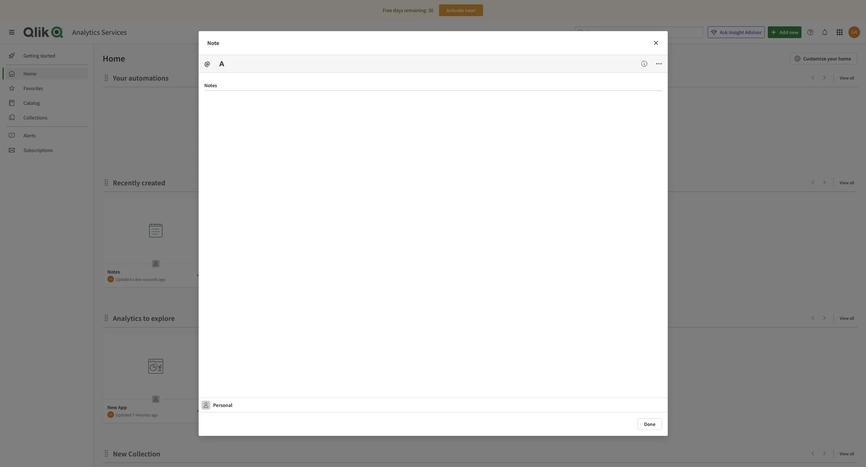 Task type: describe. For each thing, give the bounding box(es) containing it.
subscriptions
[[23, 147, 53, 154]]

a
[[132, 277, 135, 282]]

note dialog
[[199, 31, 668, 437]]

move collection image for new
[[103, 450, 110, 458]]

few
[[135, 277, 142, 282]]

view all link for your automations
[[841, 73, 858, 82]]

collections
[[23, 114, 47, 121]]

recently created
[[113, 178, 165, 187]]

0 vertical spatial ago
[[159, 277, 166, 282]]

your automations link
[[113, 73, 172, 83]]

view all for analytics to explore
[[841, 316, 855, 321]]

Note title text field
[[205, 79, 662, 91]]

new app
[[107, 405, 127, 411]]

view for analytics to explore
[[841, 316, 850, 321]]

navigation pane element
[[0, 47, 94, 159]]

all for analytics to explore
[[850, 316, 855, 321]]

new for new collection
[[113, 450, 127, 459]]

home inside main content
[[103, 53, 125, 64]]

to
[[143, 314, 150, 323]]

app
[[118, 405, 127, 411]]

created
[[142, 178, 165, 187]]

recently
[[113, 178, 140, 187]]

analytics services
[[72, 28, 127, 37]]

view all link for analytics to explore
[[841, 314, 858, 323]]

started
[[40, 52, 55, 59]]

alerts
[[23, 132, 36, 139]]

new collection link
[[113, 450, 163, 459]]

new collection
[[113, 450, 160, 459]]

customize your home
[[804, 55, 852, 62]]

automations
[[129, 73, 169, 83]]

greg robinson element for notes
[[107, 276, 114, 283]]

close sidebar menu image
[[9, 29, 15, 35]]

move collection image for your
[[103, 74, 110, 81]]

favorites link
[[6, 83, 88, 94]]

done button
[[638, 419, 662, 431]]

analytics services element
[[72, 28, 127, 37]]

view for new collection
[[841, 452, 850, 457]]

home link
[[6, 68, 88, 80]]

toggle formatting image
[[219, 61, 225, 67]]

days
[[393, 7, 403, 14]]

greg robinson element for new app
[[107, 412, 114, 419]]

updated for new app
[[116, 413, 131, 418]]

minutes
[[135, 413, 150, 418]]

analytics to explore
[[113, 314, 175, 323]]

qlik sense group
[[218, 198, 323, 288]]

customize
[[804, 55, 827, 62]]

view all link for recently created
[[841, 178, 858, 187]]

updated 7 minutes ago
[[116, 413, 158, 418]]

favorites
[[23, 85, 43, 92]]

recently created link
[[113, 178, 168, 187]]

Search text field
[[587, 26, 704, 38]]

getting started
[[23, 52, 55, 59]]

view all for recently created
[[841, 180, 855, 186]]



Task type: vqa. For each thing, say whether or not it's contained in the screenshot.
Analytics to explore
yes



Task type: locate. For each thing, give the bounding box(es) containing it.
explore
[[151, 314, 175, 323]]

0 vertical spatial home
[[103, 53, 125, 64]]

greg robinson image for new app
[[107, 412, 114, 419]]

@ button
[[202, 58, 213, 70]]

ask
[[721, 29, 728, 36]]

3 all from the top
[[850, 316, 855, 321]]

4 view from the top
[[841, 452, 850, 457]]

1 view from the top
[[841, 75, 850, 81]]

1 vertical spatial greg robinson element
[[107, 412, 114, 419]]

move collection image left new collection
[[103, 450, 110, 458]]

1 view all link from the top
[[841, 73, 858, 82]]

view all link for new collection
[[841, 449, 858, 459]]

home inside navigation pane element
[[23, 70, 36, 77]]

updated
[[116, 277, 131, 282], [116, 413, 131, 418]]

ago right minutes in the bottom left of the page
[[151, 413, 158, 418]]

greg robinson image
[[107, 276, 114, 283], [107, 412, 114, 419]]

insight
[[729, 29, 745, 36]]

move collection image left 'recently'
[[103, 179, 110, 186]]

your automations
[[113, 73, 169, 83]]

getting
[[23, 52, 39, 59]]

greg robinson image down new app
[[107, 412, 114, 419]]

greg robinson element down the notes
[[107, 276, 114, 283]]

1 greg robinson element from the top
[[107, 276, 114, 283]]

subscriptions link
[[6, 145, 88, 156]]

2 all from the top
[[850, 180, 855, 186]]

analytics
[[72, 28, 100, 37], [113, 314, 142, 323]]

1 updated from the top
[[116, 277, 131, 282]]

updated a few seconds ago
[[116, 277, 166, 282]]

1 greg robinson image from the top
[[107, 276, 114, 283]]

free days remaining: 30
[[383, 7, 434, 14]]

updated for notes
[[116, 277, 131, 282]]

7
[[132, 413, 135, 418]]

personal element
[[150, 258, 162, 270], [150, 394, 162, 406]]

1 vertical spatial analytics
[[113, 314, 142, 323]]

personal element for new app
[[150, 394, 162, 406]]

4 view all from the top
[[841, 452, 855, 457]]

move collection image
[[103, 179, 110, 186], [103, 450, 110, 458]]

0 vertical spatial updated
[[116, 277, 131, 282]]

home main content
[[91, 44, 867, 468]]

1 vertical spatial greg robinson image
[[107, 412, 114, 419]]

2 move collection image from the top
[[103, 450, 110, 458]]

alerts link
[[6, 130, 88, 142]]

1 vertical spatial move collection image
[[103, 315, 110, 322]]

1 vertical spatial home
[[23, 70, 36, 77]]

greg robinson element down new app
[[107, 412, 114, 419]]

customize your home button
[[790, 53, 858, 65]]

new for new app
[[107, 405, 117, 411]]

analytics inside the home main content
[[113, 314, 142, 323]]

2 view all from the top
[[841, 180, 855, 186]]

free
[[383, 7, 392, 14]]

1 move collection image from the top
[[103, 179, 110, 186]]

updated down the app
[[116, 413, 131, 418]]

greg robinson image down the notes
[[107, 276, 114, 283]]

analytics left to at the left of the page
[[113, 314, 142, 323]]

0 horizontal spatial ago
[[151, 413, 158, 418]]

view
[[841, 75, 850, 81], [841, 180, 850, 186], [841, 316, 850, 321], [841, 452, 850, 457]]

greg robinson element
[[107, 276, 114, 283], [107, 412, 114, 419]]

home up your at the left top
[[103, 53, 125, 64]]

0 vertical spatial move collection image
[[103, 74, 110, 81]]

1 horizontal spatial analytics
[[113, 314, 142, 323]]

greg robinson image for notes
[[107, 276, 114, 283]]

0 vertical spatial greg robinson element
[[107, 276, 114, 283]]

1 personal element from the top
[[150, 258, 162, 270]]

personal element up seconds
[[150, 258, 162, 270]]

4 all from the top
[[850, 452, 855, 457]]

activate
[[447, 7, 464, 14]]

view all
[[841, 75, 855, 81], [841, 180, 855, 186], [841, 316, 855, 321], [841, 452, 855, 457]]

3 view all link from the top
[[841, 314, 858, 323]]

close image
[[654, 40, 659, 46]]

new left the app
[[107, 405, 117, 411]]

3 view all from the top
[[841, 316, 855, 321]]

1 vertical spatial new
[[113, 450, 127, 459]]

note
[[207, 39, 219, 47]]

notes
[[107, 269, 120, 275]]

1 vertical spatial updated
[[116, 413, 131, 418]]

getting started link
[[6, 50, 88, 62]]

new
[[107, 405, 117, 411], [113, 450, 127, 459]]

2 greg robinson image from the top
[[107, 412, 114, 419]]

1 vertical spatial ago
[[151, 413, 158, 418]]

analytics to explore link
[[113, 314, 178, 323]]

2 move collection image from the top
[[103, 315, 110, 322]]

catalog
[[23, 100, 40, 106]]

1 horizontal spatial home
[[103, 53, 125, 64]]

0 vertical spatial personal element
[[150, 258, 162, 270]]

activate now!
[[447, 7, 477, 14]]

@
[[205, 59, 210, 68]]

all for recently created
[[850, 180, 855, 186]]

3 view from the top
[[841, 316, 850, 321]]

4 view all link from the top
[[841, 449, 858, 459]]

analytics left services
[[72, 28, 100, 37]]

0 vertical spatial analytics
[[72, 28, 100, 37]]

personal element for notes
[[150, 258, 162, 270]]

glossary group
[[332, 198, 438, 288]]

30
[[429, 7, 434, 14]]

view all link
[[841, 73, 858, 82], [841, 178, 858, 187], [841, 314, 858, 323], [841, 449, 858, 459]]

new left the collection
[[113, 450, 127, 459]]

searchbar element
[[576, 26, 704, 38]]

personal
[[213, 402, 233, 409]]

view all for new collection
[[841, 452, 855, 457]]

analytics for analytics to explore
[[113, 314, 142, 323]]

all for your automations
[[850, 75, 855, 81]]

1 horizontal spatial ago
[[159, 277, 166, 282]]

seconds
[[143, 277, 158, 282]]

0 vertical spatial new
[[107, 405, 117, 411]]

home up the favorites
[[23, 70, 36, 77]]

2 view all link from the top
[[841, 178, 858, 187]]

2 updated from the top
[[116, 413, 131, 418]]

done
[[645, 421, 656, 428]]

analytics for analytics services
[[72, 28, 100, 37]]

your
[[113, 73, 127, 83]]

2 greg robinson element from the top
[[107, 412, 114, 419]]

1 vertical spatial personal element
[[150, 394, 162, 406]]

details image
[[642, 61, 648, 67]]

move collection image for recently
[[103, 179, 110, 186]]

view for your automations
[[841, 75, 850, 81]]

collections link
[[6, 112, 88, 124]]

now!
[[465, 7, 477, 14]]

activate now! link
[[440, 4, 484, 16]]

home
[[839, 55, 852, 62]]

0 vertical spatial greg robinson image
[[107, 276, 114, 283]]

0 horizontal spatial analytics
[[72, 28, 100, 37]]

0 horizontal spatial home
[[23, 70, 36, 77]]

all for new collection
[[850, 452, 855, 457]]

your
[[828, 55, 838, 62]]

catalog link
[[6, 97, 88, 109]]

move collection image
[[103, 74, 110, 81], [103, 315, 110, 322]]

advisor
[[746, 29, 762, 36]]

1 move collection image from the top
[[103, 74, 110, 81]]

services
[[101, 28, 127, 37]]

move collection image for analytics
[[103, 315, 110, 322]]

ago
[[159, 277, 166, 282], [151, 413, 158, 418]]

2 view from the top
[[841, 180, 850, 186]]

view for recently created
[[841, 180, 850, 186]]

personal element up minutes in the bottom left of the page
[[150, 394, 162, 406]]

0 vertical spatial move collection image
[[103, 179, 110, 186]]

1 all from the top
[[850, 75, 855, 81]]

updated left a
[[116, 277, 131, 282]]

1 view all from the top
[[841, 75, 855, 81]]

view all for your automations
[[841, 75, 855, 81]]

home
[[103, 53, 125, 64], [23, 70, 36, 77]]

1 vertical spatial move collection image
[[103, 450, 110, 458]]

ask insight advisor button
[[708, 26, 766, 38]]

remaining:
[[404, 7, 428, 14]]

ago right seconds
[[159, 277, 166, 282]]

2 personal element from the top
[[150, 394, 162, 406]]

collection
[[128, 450, 160, 459]]

ask insight advisor
[[721, 29, 762, 36]]

all
[[850, 75, 855, 81], [850, 180, 855, 186], [850, 316, 855, 321], [850, 452, 855, 457]]



